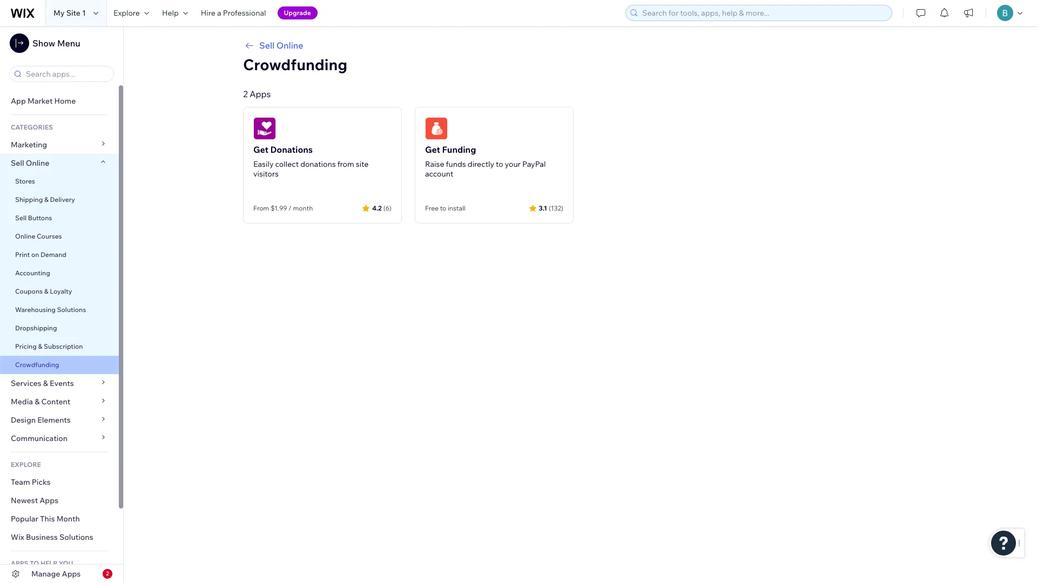 Task type: vqa. For each thing, say whether or not it's contained in the screenshot.
3.1
yes



Task type: locate. For each thing, give the bounding box(es) containing it.
events
[[50, 379, 74, 389]]

1 horizontal spatial crowdfunding
[[243, 55, 348, 74]]

shipping & delivery link
[[0, 191, 119, 209]]

popular
[[11, 515, 38, 524]]

warehousing
[[15, 306, 56, 314]]

pricing
[[15, 343, 37, 351]]

account
[[425, 169, 454, 179]]

warehousing solutions link
[[0, 301, 119, 319]]

1 get from the left
[[253, 144, 269, 155]]

& left events
[[43, 379, 48, 389]]

crowdfunding up 2 apps
[[243, 55, 348, 74]]

funding
[[442, 144, 476, 155]]

0 horizontal spatial sell online
[[11, 158, 49, 168]]

stores link
[[0, 172, 119, 191]]

0 vertical spatial crowdfunding
[[243, 55, 348, 74]]

sell up "stores" at the top
[[11, 158, 24, 168]]

online down upgrade button
[[277, 40, 303, 51]]

&
[[44, 196, 49, 204], [44, 288, 48, 296], [38, 343, 42, 351], [43, 379, 48, 389], [35, 397, 40, 407]]

crowdfunding inside "crowdfunding" link
[[15, 361, 59, 369]]

buttons
[[28, 214, 52, 222]]

& for content
[[35, 397, 40, 407]]

coupons & loyalty link
[[0, 283, 119, 301]]

on
[[31, 251, 39, 259]]

upgrade
[[284, 9, 311, 17]]

sell down professional
[[259, 40, 275, 51]]

2 get from the left
[[425, 144, 440, 155]]

app market home link
[[0, 92, 119, 110]]

1 vertical spatial online
[[26, 158, 49, 168]]

dropshipping
[[15, 324, 57, 332]]

online
[[277, 40, 303, 51], [26, 158, 49, 168], [15, 232, 35, 241]]

get up raise
[[425, 144, 440, 155]]

sell online down "marketing"
[[11, 158, 49, 168]]

demand
[[41, 251, 66, 259]]

0 horizontal spatial 2
[[106, 571, 109, 578]]

1 vertical spatial sell
[[11, 158, 24, 168]]

accounting link
[[0, 264, 119, 283]]

get inside get donations easily collect donations from site visitors
[[253, 144, 269, 155]]

apps down you
[[62, 570, 81, 579]]

design elements
[[11, 416, 71, 425]]

apps up get donations logo
[[250, 89, 271, 99]]

elements
[[37, 416, 71, 425]]

your
[[505, 159, 521, 169]]

stores
[[15, 177, 35, 185]]

2 for 2
[[106, 571, 109, 578]]

(6)
[[384, 204, 392, 212]]

0 vertical spatial apps
[[250, 89, 271, 99]]

& right media
[[35, 397, 40, 407]]

app
[[11, 96, 26, 106]]

donations
[[301, 159, 336, 169]]

0 horizontal spatial apps
[[40, 496, 58, 506]]

wix business solutions
[[11, 533, 93, 543]]

& right "pricing"
[[38, 343, 42, 351]]

0 vertical spatial 2
[[243, 89, 248, 99]]

Search for tools, apps, help & more... field
[[639, 5, 889, 21]]

team picks link
[[0, 473, 119, 492]]

crowdfunding up services & events
[[15, 361, 59, 369]]

0 vertical spatial sell online
[[259, 40, 303, 51]]

1 horizontal spatial apps
[[62, 570, 81, 579]]

collect
[[275, 159, 299, 169]]

get inside get funding raise funds directly to your paypal account
[[425, 144, 440, 155]]

apps
[[11, 560, 28, 568]]

marketing
[[11, 140, 47, 150]]

online up print
[[15, 232, 35, 241]]

2 horizontal spatial apps
[[250, 89, 271, 99]]

1 vertical spatial to
[[440, 204, 447, 212]]

0 vertical spatial sell online link
[[243, 39, 918, 52]]

sell left buttons
[[15, 214, 27, 222]]

Search apps... field
[[23, 66, 110, 82]]

donations
[[271, 144, 313, 155]]

team picks
[[11, 478, 51, 488]]

hire
[[201, 8, 216, 18]]

2 inside sidebar element
[[106, 571, 109, 578]]

online courses link
[[0, 228, 119, 246]]

1 vertical spatial sell online
[[11, 158, 49, 168]]

2 vertical spatial online
[[15, 232, 35, 241]]

apps for 2 apps
[[250, 89, 271, 99]]

funds
[[446, 159, 466, 169]]

sell
[[259, 40, 275, 51], [11, 158, 24, 168], [15, 214, 27, 222]]

apps
[[250, 89, 271, 99], [40, 496, 58, 506], [62, 570, 81, 579]]

1
[[82, 8, 86, 18]]

apps up this
[[40, 496, 58, 506]]

1 vertical spatial apps
[[40, 496, 58, 506]]

1 vertical spatial 2
[[106, 571, 109, 578]]

get up easily
[[253, 144, 269, 155]]

marketing link
[[0, 136, 119, 154]]

solutions down month
[[59, 533, 93, 543]]

subscription
[[44, 343, 83, 351]]

0 vertical spatial to
[[496, 159, 503, 169]]

to
[[496, 159, 503, 169], [440, 204, 447, 212]]

2 vertical spatial apps
[[62, 570, 81, 579]]

from
[[338, 159, 354, 169]]

design
[[11, 416, 36, 425]]

media & content link
[[0, 393, 119, 411]]

print
[[15, 251, 30, 259]]

sell online
[[259, 40, 303, 51], [11, 158, 49, 168]]

get for get funding
[[425, 144, 440, 155]]

1 horizontal spatial to
[[496, 159, 503, 169]]

content
[[41, 397, 70, 407]]

1 horizontal spatial 2
[[243, 89, 248, 99]]

manage
[[31, 570, 60, 579]]

0 vertical spatial sell
[[259, 40, 275, 51]]

0 horizontal spatial get
[[253, 144, 269, 155]]

1 horizontal spatial sell online
[[259, 40, 303, 51]]

2
[[243, 89, 248, 99], [106, 571, 109, 578]]

loyalty
[[50, 288, 72, 296]]

& left the delivery
[[44, 196, 49, 204]]

wix business solutions link
[[0, 529, 119, 547]]

get for get donations
[[253, 144, 269, 155]]

2 vertical spatial sell
[[15, 214, 27, 222]]

design elements link
[[0, 411, 119, 430]]

online down "marketing"
[[26, 158, 49, 168]]

delivery
[[50, 196, 75, 204]]

communication
[[11, 434, 69, 444]]

0 vertical spatial online
[[277, 40, 303, 51]]

sell online down upgrade button
[[259, 40, 303, 51]]

home
[[54, 96, 76, 106]]

0 horizontal spatial sell online link
[[0, 154, 119, 172]]

/
[[289, 204, 292, 212]]

app market home
[[11, 96, 76, 106]]

to right 'free'
[[440, 204, 447, 212]]

help
[[162, 8, 179, 18]]

explore
[[113, 8, 140, 18]]

professional
[[223, 8, 266, 18]]

to left your
[[496, 159, 503, 169]]

1 vertical spatial sell online link
[[0, 154, 119, 172]]

services
[[11, 379, 41, 389]]

0 horizontal spatial crowdfunding
[[15, 361, 59, 369]]

free to install
[[425, 204, 466, 212]]

explore
[[11, 461, 41, 469]]

media
[[11, 397, 33, 407]]

& left loyalty
[[44, 288, 48, 296]]

my
[[54, 8, 65, 18]]

coupons
[[15, 288, 43, 296]]

$1.99
[[271, 204, 287, 212]]

apps for newest apps
[[40, 496, 58, 506]]

directly
[[468, 159, 495, 169]]

solutions down loyalty
[[57, 306, 86, 314]]

1 vertical spatial crowdfunding
[[15, 361, 59, 369]]

1 horizontal spatial get
[[425, 144, 440, 155]]



Task type: describe. For each thing, give the bounding box(es) containing it.
print on demand
[[15, 251, 66, 259]]

business
[[26, 533, 58, 543]]

1 vertical spatial solutions
[[59, 533, 93, 543]]

pricing & subscription
[[15, 343, 83, 351]]

newest
[[11, 496, 38, 506]]

& for delivery
[[44, 196, 49, 204]]

month
[[57, 515, 80, 524]]

hire a professional
[[201, 8, 266, 18]]

2 for 2 apps
[[243, 89, 248, 99]]

2 apps
[[243, 89, 271, 99]]

3.1 (132)
[[539, 204, 564, 212]]

(132)
[[549, 204, 564, 212]]

market
[[28, 96, 53, 106]]

help
[[40, 560, 57, 568]]

team
[[11, 478, 30, 488]]

categories
[[11, 123, 53, 131]]

0 vertical spatial solutions
[[57, 306, 86, 314]]

site
[[66, 8, 80, 18]]

4.2 (6)
[[372, 204, 392, 212]]

apps for manage apps
[[62, 570, 81, 579]]

services & events
[[11, 379, 74, 389]]

3.1
[[539, 204, 547, 212]]

dropshipping link
[[0, 319, 119, 338]]

& for events
[[43, 379, 48, 389]]

services & events link
[[0, 375, 119, 393]]

wix
[[11, 533, 24, 543]]

newest apps link
[[0, 492, 119, 510]]

sell online inside sidebar element
[[11, 158, 49, 168]]

from
[[253, 204, 269, 212]]

help button
[[156, 0, 194, 26]]

0 horizontal spatial to
[[440, 204, 447, 212]]

communication link
[[0, 430, 119, 448]]

online courses
[[15, 232, 62, 241]]

get funding raise funds directly to your paypal account
[[425, 144, 546, 179]]

paypal
[[523, 159, 546, 169]]

courses
[[37, 232, 62, 241]]

raise
[[425, 159, 445, 169]]

upgrade button
[[278, 6, 318, 19]]

hire a professional link
[[194, 0, 273, 26]]

get donations logo image
[[253, 117, 276, 140]]

menu
[[57, 38, 80, 49]]

accounting
[[15, 269, 50, 277]]

4.2
[[372, 204, 382, 212]]

1 horizontal spatial sell online link
[[243, 39, 918, 52]]

show
[[32, 38, 55, 49]]

picks
[[32, 478, 51, 488]]

get donations easily collect donations from site visitors
[[253, 144, 369, 179]]

sidebar element
[[0, 26, 124, 584]]

sell buttons
[[15, 214, 52, 222]]

newest apps
[[11, 496, 58, 506]]

you
[[59, 560, 73, 568]]

media & content
[[11, 397, 70, 407]]

shipping & delivery
[[15, 196, 75, 204]]

a
[[217, 8, 221, 18]]

popular this month
[[11, 515, 80, 524]]

get funding logo image
[[425, 117, 448, 140]]

online inside online courses link
[[15, 232, 35, 241]]

sell buttons link
[[0, 209, 119, 228]]

& for loyalty
[[44, 288, 48, 296]]

install
[[448, 204, 466, 212]]

apps to help you
[[11, 560, 73, 568]]

show menu
[[32, 38, 80, 49]]

to inside get funding raise funds directly to your paypal account
[[496, 159, 503, 169]]

from $1.99 / month
[[253, 204, 313, 212]]

my site 1
[[54, 8, 86, 18]]

month
[[293, 204, 313, 212]]

manage apps
[[31, 570, 81, 579]]

this
[[40, 515, 55, 524]]

warehousing solutions
[[15, 306, 86, 314]]

show menu button
[[10, 34, 80, 53]]

free
[[425, 204, 439, 212]]

& for subscription
[[38, 343, 42, 351]]

to
[[30, 560, 39, 568]]

shipping
[[15, 196, 43, 204]]

print on demand link
[[0, 246, 119, 264]]



